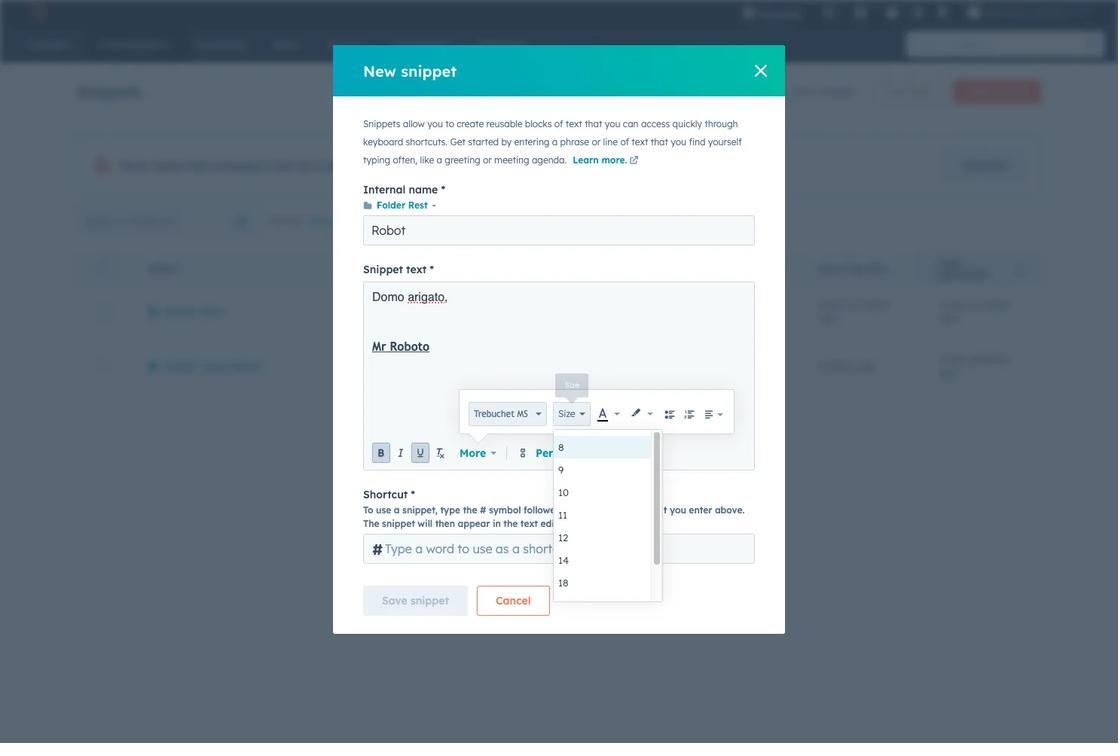 Task type: describe. For each thing, give the bounding box(es) containing it.
8
[[558, 442, 564, 454]]

2
[[1071, 6, 1076, 18]]

can
[[623, 118, 639, 130]]

size
[[558, 408, 575, 420]]

through
[[705, 118, 738, 130]]

snippet for new snippet
[[401, 61, 457, 80]]

folder inside popup button
[[377, 200, 406, 211]]

marketplaces image
[[854, 7, 868, 20]]

ms
[[517, 409, 528, 420]]

1 vertical spatial rest
[[201, 305, 223, 318]]

folder importante
[[164, 359, 263, 373]]

Type a word to use as a shortcut text field
[[363, 534, 755, 564]]

# inside the shortcut to use a snippet, type the # symbol followed by the snippet shortcut you enter above. the snippet will then appear in the text editor.
[[480, 505, 486, 516]]

create snippet
[[966, 86, 1029, 97]]

to
[[446, 118, 454, 130]]

0 vertical spatial or
[[592, 136, 601, 148]]

your
[[120, 158, 148, 173]]

press to sort. element for name
[[180, 263, 185, 276]]

hubspot image
[[27, 3, 45, 21]]

new for new snippet
[[363, 61, 396, 80]]

typing
[[363, 154, 390, 166]]

shortcut
[[363, 488, 408, 502]]

calling icon image
[[823, 6, 836, 20]]

agenda.
[[532, 154, 567, 166]]

18 button
[[554, 572, 651, 595]]

personalize
[[536, 447, 597, 460]]

created for 5
[[816, 85, 854, 99]]

12 button
[[554, 527, 651, 549]]

more.
[[602, 154, 627, 166]]

like
[[420, 154, 434, 166]]

save
[[382, 595, 408, 608]]

# inside the "shortcut" element
[[372, 540, 383, 559]]

created by
[[697, 264, 754, 275]]

in
[[493, 519, 501, 530]]

you left can
[[605, 118, 621, 130]]

often,
[[393, 154, 418, 166]]

more
[[428, 158, 454, 172]]

11 days ago
[[818, 359, 877, 373]]

folder rest inside popup button
[[377, 200, 428, 211]]

above.
[[715, 505, 745, 516]]

you left to
[[427, 118, 443, 130]]

close image
[[755, 65, 767, 77]]

days
[[831, 359, 854, 373]]

blocks
[[525, 118, 552, 130]]

upgrade link
[[942, 151, 1026, 181]]

Internal name text field
[[363, 216, 755, 246]]

meeting
[[494, 154, 529, 166]]

8 button
[[554, 436, 651, 459]]

use
[[376, 505, 391, 516]]

notifications button
[[930, 0, 956, 24]]

snippet down "10" button
[[595, 505, 628, 516]]

new folder
[[885, 86, 932, 97]]

size button
[[553, 402, 591, 427]]

folder
[[907, 86, 932, 97]]

internal
[[363, 183, 406, 197]]

snippets for snippets
[[77, 82, 142, 101]]

upgrade inside menu
[[759, 8, 801, 20]]

trebuchet ms button
[[469, 402, 547, 427]]

help button
[[880, 0, 905, 24]]

trebuchet ms
[[474, 409, 528, 420]]

shortcut element
[[363, 534, 755, 564]]

appear
[[458, 519, 490, 530]]

folder importante button
[[148, 359, 263, 373]]

0 horizontal spatial the
[[463, 505, 477, 516]]

press to sort. image
[[180, 263, 185, 274]]

your team has created 1 out of 5 snippets.
[[120, 158, 379, 173]]

10
[[558, 487, 569, 499]]

apoptosis
[[985, 6, 1031, 18]]

suite
[[552, 158, 577, 172]]

team
[[152, 158, 183, 173]]

1 vertical spatial 1
[[263, 158, 270, 173]]

date for date modified
[[939, 258, 962, 269]]

text up link opens in a new window image
[[632, 136, 648, 148]]

marketplaces button
[[845, 0, 877, 24]]

more
[[460, 447, 486, 460]]

search image
[[1087, 39, 1097, 50]]

text up phrase at top
[[566, 118, 582, 130]]

seconds for a few seconds ago
[[969, 298, 1009, 312]]

9
[[558, 464, 564, 476]]

learn
[[573, 154, 599, 166]]

save snippet button
[[363, 586, 468, 616]]

by inside the shortcut to use a snippet, type the # symbol followed by the snippet shortcut you enter above. the snippet will then appear in the text editor.
[[564, 505, 575, 516]]

1 inside snippets banner
[[786, 85, 791, 99]]

internal name
[[363, 183, 438, 197]]

get
[[450, 136, 466, 148]]

shortcuts.
[[406, 136, 448, 148]]

name button
[[130, 251, 679, 284]]

folder for 11
[[164, 359, 197, 373]]

date modified
[[939, 258, 988, 281]]

create
[[457, 118, 484, 130]]

access
[[641, 118, 670, 130]]

search button
[[1079, 32, 1105, 57]]

11 for 11 days ago
[[818, 359, 828, 373]]

press to sort. image
[[891, 263, 897, 274]]

0 horizontal spatial folder rest
[[164, 305, 223, 318]]

shortcut
[[630, 505, 667, 516]]

11 for 11
[[558, 509, 567, 522]]

of inside snippets banner
[[794, 85, 804, 99]]

cancel button
[[477, 586, 550, 616]]

10 button
[[554, 482, 651, 504]]

will
[[418, 519, 433, 530]]

any
[[311, 214, 331, 228]]

type
[[440, 505, 460, 516]]

1 vertical spatial that
[[651, 136, 668, 148]]

the
[[363, 519, 380, 530]]

a few seconds ago for ago
[[939, 352, 1009, 379]]

owner:
[[269, 214, 304, 228]]

24
[[558, 600, 570, 612]]

0 vertical spatial that
[[585, 118, 602, 130]]

new for new folder
[[885, 86, 904, 97]]

calling icon button
[[817, 2, 842, 22]]

unlock more snippets with crm suite starter.
[[391, 158, 616, 172]]



Task type: locate. For each thing, give the bounding box(es) containing it.
by right created
[[742, 264, 754, 275]]

reusable
[[486, 118, 523, 130]]

upgrade
[[759, 8, 801, 20], [961, 159, 1007, 173]]

editor.
[[541, 519, 569, 530]]

tara schultz
[[697, 359, 757, 373]]

created
[[816, 85, 854, 99], [213, 158, 259, 173], [844, 264, 886, 275]]

0 vertical spatial #
[[480, 505, 486, 516]]

0 horizontal spatial 5
[[314, 158, 321, 173]]

snippets banner
[[77, 75, 1042, 104]]

0 vertical spatial 5
[[807, 85, 813, 99]]

arigato,
[[408, 291, 448, 304]]

1 horizontal spatial 1
[[786, 85, 791, 99]]

importante
[[201, 359, 263, 373]]

apoptosis studios 2
[[985, 6, 1076, 18]]

the down "10" button
[[578, 505, 592, 516]]

text down "followed"
[[521, 519, 538, 530]]

11 inside 11 "button"
[[558, 509, 567, 522]]

0 horizontal spatial rest
[[201, 305, 223, 318]]

1 horizontal spatial or
[[592, 136, 601, 148]]

0 horizontal spatial new
[[363, 61, 396, 80]]

0 horizontal spatial snippets
[[77, 82, 142, 101]]

1 vertical spatial #
[[372, 540, 383, 559]]

0 vertical spatial rest
[[408, 200, 428, 211]]

0 vertical spatial by
[[501, 136, 512, 148]]

date left press to sort. image
[[818, 264, 842, 275]]

date created
[[818, 264, 886, 275]]

snippets inside banner
[[77, 82, 142, 101]]

snippets for snippets allow you to create reusable blocks of text that you can access quickly through keyboard shortcuts. get started by entering a phrase or line of text that you find yourself typing often, like a greeting or meeting agenda.
[[363, 118, 401, 130]]

rest
[[408, 200, 428, 211], [201, 305, 223, 318]]

new
[[363, 61, 396, 80], [885, 86, 904, 97]]

unlock
[[391, 158, 425, 172]]

or left line
[[592, 136, 601, 148]]

yourself
[[708, 136, 742, 148]]

1 horizontal spatial press to sort. element
[[891, 263, 897, 276]]

menu
[[732, 0, 1100, 24]]

upgrade right upgrade icon
[[759, 8, 801, 20]]

folder rest button
[[363, 197, 436, 214]]

quickly
[[673, 118, 702, 130]]

0 horizontal spatial upgrade
[[759, 8, 801, 20]]

notifications image
[[936, 7, 950, 20]]

ago
[[818, 312, 838, 325], [939, 312, 958, 325], [857, 359, 877, 373], [939, 366, 958, 379]]

0 vertical spatial created
[[816, 85, 854, 99]]

# up the appear
[[480, 505, 486, 516]]

by down the '10'
[[564, 505, 575, 516]]

1 vertical spatial by
[[742, 264, 754, 275]]

1 vertical spatial 5
[[314, 158, 321, 173]]

link opens in a new window image
[[630, 154, 639, 168]]

snippet for save snippet
[[411, 595, 449, 608]]

rest up folder importante at the left
[[201, 305, 223, 318]]

then
[[435, 519, 455, 530]]

date created button
[[800, 251, 921, 284]]

enter
[[689, 505, 712, 516]]

2 vertical spatial by
[[564, 505, 575, 516]]

1 vertical spatial or
[[483, 154, 492, 166]]

by inside button
[[742, 264, 754, 275]]

1 horizontal spatial rest
[[408, 200, 428, 211]]

settings image
[[911, 6, 925, 20]]

1 horizontal spatial 5
[[807, 85, 813, 99]]

learn more.
[[573, 154, 627, 166]]

cancel
[[496, 595, 531, 608]]

date modified button
[[921, 251, 1041, 284]]

the right "in"
[[504, 519, 518, 530]]

snippets.
[[325, 158, 379, 173]]

snippets inside snippets allow you to create reusable blocks of text that you can access quickly through keyboard shortcuts. get started by entering a phrase or line of text that you find yourself typing often, like a greeting or meeting agenda.
[[363, 118, 401, 130]]

created for has
[[213, 158, 259, 173]]

new left folder
[[885, 86, 904, 97]]

create snippet button
[[953, 80, 1042, 104]]

snippet,
[[403, 505, 438, 516]]

you
[[427, 118, 443, 130], [605, 118, 621, 130], [671, 136, 687, 148], [670, 505, 686, 516]]

the up the appear
[[463, 505, 477, 516]]

upgrade inside 'link'
[[961, 159, 1007, 173]]

0 horizontal spatial or
[[483, 154, 492, 166]]

0 horizontal spatial 1
[[263, 158, 270, 173]]

1 horizontal spatial folder rest
[[377, 200, 428, 211]]

0 vertical spatial folder
[[377, 200, 406, 211]]

created
[[697, 264, 739, 275]]

press to sort. element
[[180, 263, 185, 276], [891, 263, 897, 276]]

2 vertical spatial created
[[844, 264, 886, 275]]

date inside date modified
[[939, 258, 962, 269]]

Search search field
[[77, 206, 260, 236]]

menu item
[[812, 0, 815, 24]]

menu containing apoptosis studios 2
[[732, 0, 1100, 24]]

0 vertical spatial new
[[363, 61, 396, 80]]

new snippet
[[363, 61, 457, 80]]

1 vertical spatial snippets
[[363, 118, 401, 130]]

created by button
[[679, 251, 800, 284]]

0 vertical spatial folder rest
[[377, 200, 428, 211]]

create
[[966, 86, 995, 97]]

1 horizontal spatial new
[[885, 86, 904, 97]]

snippets
[[77, 82, 142, 101], [363, 118, 401, 130]]

snippet for create snippet
[[997, 86, 1029, 97]]

snippet right save
[[411, 595, 449, 608]]

that down access
[[651, 136, 668, 148]]

0 vertical spatial 1
[[786, 85, 791, 99]]

a few seconds ago for seconds
[[939, 298, 1009, 325]]

folder rest down press to sort. icon
[[164, 305, 223, 318]]

name
[[148, 264, 175, 275]]

list box containing 8
[[554, 430, 662, 617]]

crm
[[526, 158, 549, 172]]

2 vertical spatial folder
[[164, 359, 197, 373]]

date
[[939, 258, 962, 269], [818, 264, 842, 275]]

starter.
[[580, 158, 616, 172]]

0 horizontal spatial that
[[585, 118, 602, 130]]

or down started in the left top of the page
[[483, 154, 492, 166]]

#
[[480, 505, 486, 516], [372, 540, 383, 559]]

date inside button
[[818, 264, 842, 275]]

press to sort. element for date created
[[891, 263, 897, 276]]

by inside snippets allow you to create reusable blocks of text that you can access quickly through keyboard shortcuts. get started by entering a phrase or line of text that you find yourself typing often, like a greeting or meeting agenda.
[[501, 136, 512, 148]]

rest inside popup button
[[408, 200, 428, 211]]

18
[[558, 577, 569, 589]]

press to sort. element right name
[[180, 263, 185, 276]]

find
[[689, 136, 706, 148]]

1 horizontal spatial snippets
[[363, 118, 401, 130]]

greeting
[[445, 154, 481, 166]]

upgrade image
[[743, 7, 756, 20]]

8 9 10
[[558, 442, 569, 499]]

11 left days
[[818, 359, 828, 373]]

1 horizontal spatial that
[[651, 136, 668, 148]]

you left find
[[671, 136, 687, 148]]

upgrade down create
[[961, 159, 1007, 173]]

1 horizontal spatial upgrade
[[961, 159, 1007, 173]]

mr
[[372, 340, 386, 354]]

created inside date created button
[[844, 264, 886, 275]]

folder rest down internal name
[[377, 200, 428, 211]]

None text field
[[372, 289, 747, 440]]

snippet up allow
[[401, 61, 457, 80]]

created inside snippets banner
[[816, 85, 854, 99]]

0 vertical spatial upgrade
[[759, 8, 801, 20]]

0 horizontal spatial date
[[818, 264, 842, 275]]

1 horizontal spatial #
[[480, 505, 486, 516]]

name
[[409, 183, 438, 197]]

1 vertical spatial 11
[[558, 509, 567, 522]]

Search HubSpot search field
[[907, 32, 1091, 57]]

2 press to sort. element from the left
[[891, 263, 897, 276]]

roboto
[[390, 340, 430, 354]]

9 button
[[554, 459, 651, 482]]

folder for a
[[164, 305, 197, 318]]

press to sort. element inside name button
[[180, 263, 185, 276]]

by down reusable in the left of the page
[[501, 136, 512, 148]]

1 vertical spatial new
[[885, 86, 904, 97]]

modified
[[939, 269, 988, 281]]

dialog containing new snippet
[[333, 45, 785, 635]]

press to sort. element right date created
[[891, 263, 897, 276]]

folder
[[377, 200, 406, 211], [164, 305, 197, 318], [164, 359, 197, 373]]

none text field containing mr roboto
[[372, 289, 747, 440]]

allow
[[403, 118, 425, 130]]

14 button
[[554, 549, 651, 572]]

1 vertical spatial folder
[[164, 305, 197, 318]]

2 horizontal spatial by
[[742, 264, 754, 275]]

text
[[566, 118, 582, 130], [632, 136, 648, 148], [406, 263, 427, 277], [521, 519, 538, 530]]

seconds for 11 days ago
[[969, 352, 1009, 366]]

dialog
[[333, 45, 785, 635]]

new up keyboard
[[363, 61, 396, 80]]

folder down press to sort. icon
[[164, 305, 197, 318]]

apoptosis studios 2 button
[[959, 0, 1099, 24]]

more button
[[450, 446, 506, 461]]

few for seconds
[[948, 298, 966, 312]]

folder down 'internal'
[[377, 200, 406, 211]]

hubspot link
[[18, 3, 57, 21]]

new inside dialog
[[363, 61, 396, 80]]

personalize button
[[533, 445, 612, 462]]

snippet
[[363, 263, 403, 277]]

new inside 'button'
[[885, 86, 904, 97]]

folder rest button
[[148, 305, 223, 318]]

descending sort. press to sort ascending. element
[[1017, 263, 1023, 276]]

date right press to sort. image
[[939, 258, 962, 269]]

11 up 12
[[558, 509, 567, 522]]

1 horizontal spatial date
[[939, 258, 962, 269]]

0 vertical spatial 11
[[818, 359, 828, 373]]

# down the
[[372, 540, 383, 559]]

schultz
[[722, 359, 757, 373]]

trebuchet
[[474, 409, 515, 420]]

learn more. link
[[573, 154, 641, 168]]

rest down "name"
[[408, 200, 428, 211]]

1 horizontal spatial by
[[564, 505, 575, 516]]

5 inside snippets banner
[[807, 85, 813, 99]]

1 press to sort. element from the left
[[180, 263, 185, 276]]

studios
[[1034, 6, 1068, 18]]

text inside the shortcut to use a snippet, type the # symbol followed by the snippet shortcut you enter above. the snippet will then appear in the text editor.
[[521, 519, 538, 530]]

phrase
[[560, 136, 589, 148]]

that up phrase at top
[[585, 118, 602, 130]]

1 vertical spatial created
[[213, 158, 259, 173]]

press to sort. element inside date created button
[[891, 263, 897, 276]]

snippet text
[[363, 263, 427, 277]]

created left press to sort. image
[[844, 264, 886, 275]]

date for date created
[[818, 264, 842, 275]]

a inside the shortcut to use a snippet, type the # symbol followed by the snippet shortcut you enter above. the snippet will then appear in the text editor.
[[394, 505, 400, 516]]

1 horizontal spatial the
[[504, 519, 518, 530]]

link opens in a new window image
[[630, 157, 639, 166]]

tara
[[697, 359, 719, 373]]

few for ago
[[948, 352, 966, 366]]

2 horizontal spatial the
[[578, 505, 592, 516]]

list box
[[554, 430, 662, 617]]

tara schultz image
[[968, 5, 982, 19]]

24 button
[[554, 595, 651, 617]]

0 horizontal spatial by
[[501, 136, 512, 148]]

you inside the shortcut to use a snippet, type the # symbol followed by the snippet shortcut you enter above. the snippet will then appear in the text editor.
[[670, 505, 686, 516]]

0 horizontal spatial press to sort. element
[[180, 263, 185, 276]]

snippet inside banner
[[997, 86, 1029, 97]]

0 vertical spatial snippets
[[77, 82, 142, 101]]

0 horizontal spatial 11
[[558, 509, 567, 522]]

created right has
[[213, 158, 259, 173]]

folder left the importante
[[164, 359, 197, 373]]

14
[[558, 555, 569, 567]]

entering
[[514, 136, 550, 148]]

1 vertical spatial folder rest
[[164, 305, 223, 318]]

descending sort. press to sort ascending. image
[[1017, 263, 1023, 274]]

help image
[[886, 7, 899, 20]]

snippet
[[401, 61, 457, 80], [997, 86, 1029, 97], [595, 505, 628, 516], [382, 519, 415, 530], [411, 595, 449, 608]]

created left new folder 'button'
[[816, 85, 854, 99]]

save snippet
[[382, 595, 449, 608]]

you left enter
[[670, 505, 686, 516]]

1
[[786, 85, 791, 99], [263, 158, 270, 173]]

12
[[558, 532, 568, 544]]

text up domo arigato,
[[406, 263, 427, 277]]

snippet down use at the bottom of the page
[[382, 519, 415, 530]]

0 horizontal spatial #
[[372, 540, 383, 559]]

1 vertical spatial upgrade
[[961, 159, 1007, 173]]

1 horizontal spatial 11
[[818, 359, 828, 373]]

snippet right create
[[997, 86, 1029, 97]]



Task type: vqa. For each thing, say whether or not it's contained in the screenshot.
checkbox
no



